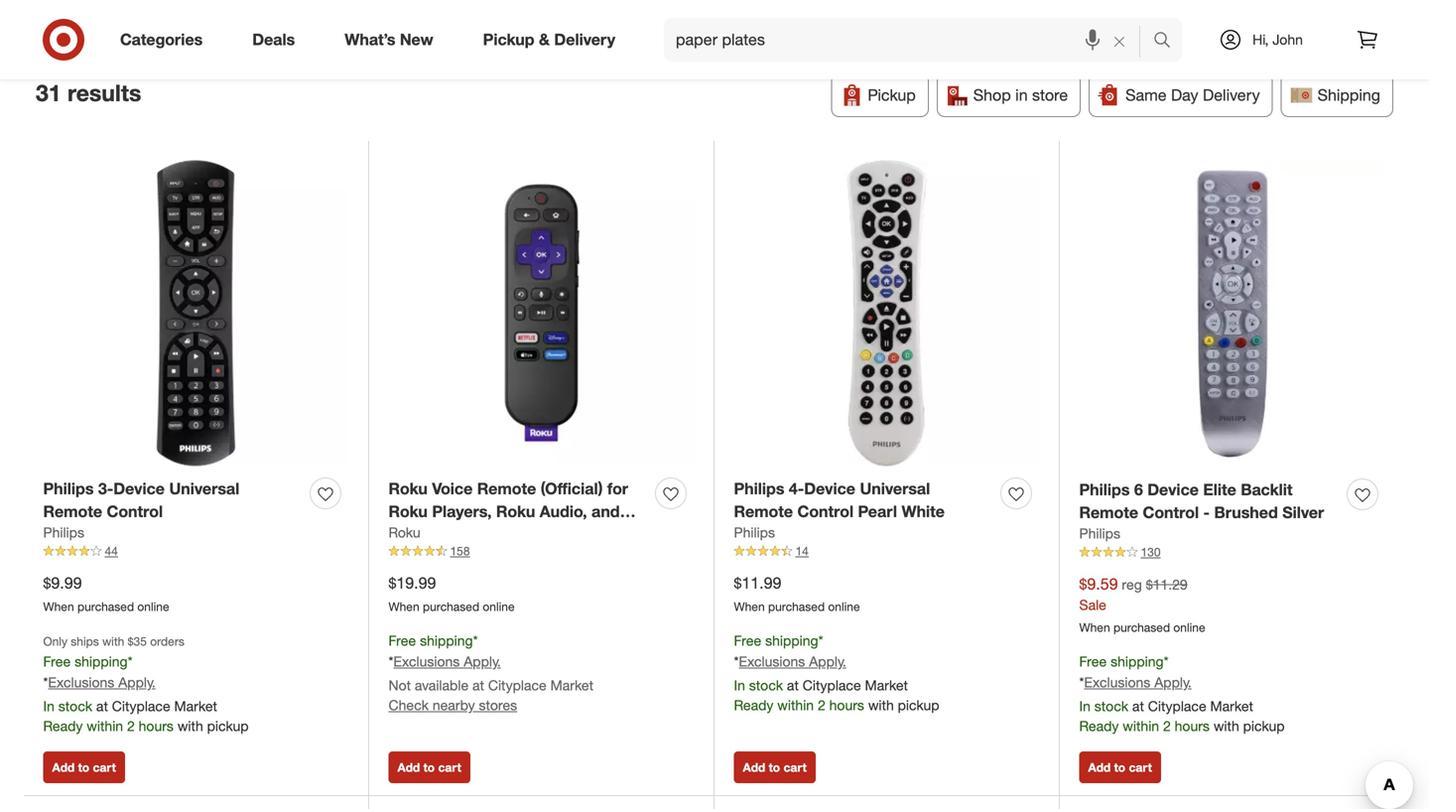 Task type: vqa. For each thing, say whether or not it's contained in the screenshot.
Sale
yes



Task type: locate. For each thing, give the bounding box(es) containing it.
3 add to cart from the left
[[743, 760, 807, 775]]

when down $9.99
[[43, 599, 74, 614]]

purchased down $19.99
[[423, 599, 480, 614]]

shipping down $11.99 when purchased online
[[766, 632, 819, 649]]

hours
[[830, 696, 865, 714], [1175, 717, 1210, 734], [139, 717, 174, 735]]

free for philips 6 device elite backlit remote control - brushed silver
[[1080, 653, 1107, 670]]

device inside "philips 4-device universal remote control pearl white"
[[804, 479, 856, 498]]

guest rating button
[[398, 10, 525, 54]]

0 horizontal spatial device
[[113, 479, 165, 498]]

0 horizontal spatial free shipping * * exclusions apply. in stock at  cityplace market ready within 2 hours with pickup
[[734, 632, 940, 714]]

apply. down $11.99 when purchased online
[[809, 653, 847, 670]]

control for 4-
[[798, 502, 854, 521]]

2 inside only ships with $35 orders free shipping * * exclusions apply. in stock at  cityplace market ready within 2 hours with pickup
[[127, 717, 135, 735]]

exclusions for roku voice remote (official) for roku players, roku audio, and roku tv
[[394, 653, 460, 670]]

3 add from the left
[[743, 760, 766, 775]]

1 cart from the left
[[93, 760, 116, 775]]

philips
[[43, 479, 94, 498], [734, 479, 785, 498], [1080, 480, 1130, 499], [43, 524, 84, 541], [734, 524, 775, 541], [1080, 525, 1121, 542]]

1 horizontal spatial deals
[[550, 22, 590, 41]]

1 horizontal spatial ready
[[734, 696, 774, 714]]

cart for $9.99
[[93, 760, 116, 775]]

delivery
[[554, 30, 616, 49], [1203, 85, 1260, 105]]

purchased inside $9.99 when purchased online
[[77, 599, 134, 614]]

4 add from the left
[[1089, 760, 1111, 775]]

0 horizontal spatial in
[[43, 697, 55, 715]]

ready inside only ships with $35 orders free shipping * * exclusions apply. in stock at  cityplace market ready within 2 hours with pickup
[[43, 717, 83, 735]]

stock for remote
[[1095, 697, 1129, 715]]

at for roku
[[473, 676, 484, 694]]

philips 4-device universal remote control pearl white image
[[734, 160, 1040, 466], [734, 160, 1040, 466]]

delivery inside same day delivery button
[[1203, 85, 1260, 105]]

device for 3-
[[113, 479, 165, 498]]

market
[[551, 676, 594, 694], [865, 676, 908, 694], [1211, 697, 1254, 715], [174, 697, 217, 715]]

free shipping * * exclusions apply. in stock at  cityplace market ready within 2 hours with pickup down $11.99 when purchased online
[[734, 632, 940, 714]]

roku voice remote (official) for roku players, roku audio, and roku tv image
[[389, 160, 694, 466], [389, 160, 694, 466]]

device for 4-
[[804, 479, 856, 498]]

universal inside "philips 4-device universal remote control pearl white"
[[860, 479, 931, 498]]

apply. for control
[[1155, 673, 1192, 691]]

what's new link
[[328, 18, 458, 62]]

0 horizontal spatial delivery
[[554, 30, 616, 49]]

and
[[592, 502, 620, 521]]

0 horizontal spatial pickup
[[207, 717, 249, 735]]

at inside only ships with $35 orders free shipping * * exclusions apply. in stock at  cityplace market ready within 2 hours with pickup
[[96, 697, 108, 715]]

shipping for control
[[766, 632, 819, 649]]

exclusions apply. link for control
[[739, 653, 847, 670]]

exclusions apply. link up available
[[394, 653, 501, 670]]

0 horizontal spatial philips link
[[43, 523, 84, 543]]

philips 6 device elite backlit remote control - brushed silver image
[[1080, 160, 1386, 467], [1080, 160, 1386, 467]]

online down $11.29
[[1174, 620, 1206, 635]]

purchased inside $19.99 when purchased online
[[423, 599, 480, 614]]

philips left the 6
[[1080, 480, 1130, 499]]

results
[[67, 79, 141, 107]]

130 link
[[1080, 544, 1386, 561]]

1 vertical spatial delivery
[[1203, 85, 1260, 105]]

deals link
[[236, 18, 320, 62]]

pickup left &
[[483, 30, 535, 49]]

1 horizontal spatial in
[[734, 676, 745, 694]]

when inside $9.99 when purchased online
[[43, 599, 74, 614]]

cityplace for control
[[1148, 697, 1207, 715]]

shipping inside free shipping * * exclusions apply. not available at cityplace market check nearby stores
[[420, 632, 473, 649]]

2 horizontal spatial pickup
[[1244, 717, 1285, 734]]

stores
[[479, 696, 517, 714]]

at inside free shipping * * exclusions apply. not available at cityplace market check nearby stores
[[473, 676, 484, 694]]

apply. inside free shipping * * exclusions apply. not available at cityplace market check nearby stores
[[464, 653, 501, 670]]

nearby
[[433, 696, 475, 714]]

1 horizontal spatial device
[[804, 479, 856, 498]]

delivery right day
[[1203, 85, 1260, 105]]

orders
[[150, 634, 184, 649]]

device right the 6
[[1148, 480, 1199, 499]]

purchased down reg
[[1114, 620, 1171, 635]]

2 horizontal spatial ready
[[1080, 717, 1119, 734]]

$9.59
[[1080, 574, 1118, 593]]

exclusions down ships
[[48, 674, 114, 691]]

0 horizontal spatial deals
[[252, 30, 295, 49]]

control inside philips 3-device universal remote control
[[107, 502, 163, 521]]

white
[[902, 502, 945, 521]]

1 horizontal spatial stock
[[749, 676, 783, 694]]

philips 3-device universal remote control image
[[43, 160, 349, 466], [43, 160, 349, 466]]

deals right sort
[[252, 30, 295, 49]]

1 horizontal spatial delivery
[[1203, 85, 1260, 105]]

online inside $9.99 when purchased online
[[137, 599, 169, 614]]

0 horizontal spatial universal
[[169, 479, 240, 498]]

philips up $9.59
[[1080, 525, 1121, 542]]

remote up players,
[[477, 479, 536, 498]]

purchased up ships
[[77, 599, 134, 614]]

(official)
[[541, 479, 603, 498]]

1 vertical spatial pickup
[[868, 85, 916, 105]]

add to cart for $9.99
[[52, 760, 116, 775]]

control
[[107, 502, 163, 521], [798, 502, 854, 521], [1143, 503, 1199, 522]]

when down sale
[[1080, 620, 1111, 635]]

*
[[473, 632, 478, 649], [819, 632, 823, 649], [389, 653, 394, 670], [734, 653, 739, 670], [1164, 653, 1169, 670], [128, 653, 133, 670], [1080, 673, 1085, 691], [43, 674, 48, 691]]

apply. up stores
[[464, 653, 501, 670]]

to
[[78, 760, 89, 775], [424, 760, 435, 775], [769, 760, 780, 775], [1114, 760, 1126, 775]]

2 horizontal spatial device
[[1148, 480, 1199, 499]]

2 cart from the left
[[438, 760, 461, 775]]

online inside $11.99 when purchased online
[[828, 599, 860, 614]]

$9.59 reg $11.29 sale when purchased online
[[1080, 574, 1206, 635]]

stock for control
[[749, 676, 783, 694]]

130
[[1141, 545, 1161, 560]]

deals inside button
[[550, 22, 590, 41]]

0 horizontal spatial pickup
[[483, 30, 535, 49]]

1 add to cart button from the left
[[43, 752, 125, 783]]

add to cart button for $11.99
[[734, 752, 816, 783]]

2 add from the left
[[398, 760, 420, 775]]

purchased inside $11.99 when purchased online
[[768, 599, 825, 614]]

in
[[734, 676, 745, 694], [1080, 697, 1091, 715], [43, 697, 55, 715]]

pickup for pickup
[[868, 85, 916, 105]]

philips link up $9.59
[[1080, 524, 1121, 544]]

2 horizontal spatial hours
[[1175, 717, 1210, 734]]

exclusions down $11.99 when purchased online
[[739, 653, 805, 670]]

pickup & delivery
[[483, 30, 616, 49]]

2 horizontal spatial 2
[[1163, 717, 1171, 734]]

1 horizontal spatial hours
[[830, 696, 865, 714]]

0 horizontal spatial 2
[[127, 717, 135, 735]]

shipping for remote
[[1111, 653, 1164, 670]]

ready
[[734, 696, 774, 714], [1080, 717, 1119, 734], [43, 717, 83, 735]]

for
[[607, 479, 628, 498]]

universal inside philips 3-device universal remote control
[[169, 479, 240, 498]]

free down sale
[[1080, 653, 1107, 670]]

audio,
[[540, 502, 587, 521]]

ships
[[71, 634, 99, 649]]

pickup
[[483, 30, 535, 49], [868, 85, 916, 105]]

apply. down $35
[[118, 674, 156, 691]]

* down $35
[[128, 653, 133, 670]]

cityplace
[[488, 676, 547, 694], [803, 676, 861, 694], [1148, 697, 1207, 715], [112, 697, 170, 715]]

exclusions down sale
[[1085, 673, 1151, 691]]

apply.
[[464, 653, 501, 670], [809, 653, 847, 670], [1155, 673, 1192, 691], [118, 674, 156, 691]]

What can we help you find? suggestions appear below search field
[[664, 18, 1159, 62]]

delivery right &
[[554, 30, 616, 49]]

to for $11.99
[[769, 760, 780, 775]]

1 horizontal spatial philips link
[[734, 523, 775, 543]]

2 universal from the left
[[860, 479, 931, 498]]

when inside $11.99 when purchased online
[[734, 599, 765, 614]]

2 add to cart from the left
[[398, 760, 461, 775]]

cityplace inside only ships with $35 orders free shipping * * exclusions apply. in stock at  cityplace market ready within 2 hours with pickup
[[112, 697, 170, 715]]

2 horizontal spatial philips link
[[1080, 524, 1121, 544]]

when for $19.99
[[389, 599, 420, 614]]

purchased down $11.99
[[768, 599, 825, 614]]

pickup for -
[[1244, 717, 1285, 734]]

2 to from the left
[[424, 760, 435, 775]]

store
[[1032, 85, 1068, 105]]

deals button
[[533, 10, 607, 54]]

online down 14 link
[[828, 599, 860, 614]]

add to cart
[[52, 760, 116, 775], [398, 760, 461, 775], [743, 760, 807, 775], [1089, 760, 1152, 775]]

guest rating
[[415, 22, 508, 41]]

44 link
[[43, 543, 349, 560]]

shipping down ships
[[75, 653, 128, 670]]

remote inside roku voice remote (official) for roku players, roku audio, and roku tv
[[477, 479, 536, 498]]

free shipping * * exclusions apply. in stock at  cityplace market ready within 2 hours with pickup down $9.59 reg $11.29 sale when purchased online at the bottom right of page
[[1080, 653, 1285, 734]]

pickup down what can we help you find? suggestions appear below search box
[[868, 85, 916, 105]]

delivery inside the pickup & delivery link
[[554, 30, 616, 49]]

1 horizontal spatial universal
[[860, 479, 931, 498]]

3 to from the left
[[769, 760, 780, 775]]

shipping up available
[[420, 632, 473, 649]]

market inside free shipping * * exclusions apply. not available at cityplace market check nearby stores
[[551, 676, 594, 694]]

device inside philips 6 device elite backlit remote control - brushed silver
[[1148, 480, 1199, 499]]

exclusions apply. link down $11.99 when purchased online
[[739, 653, 847, 670]]

price button
[[321, 10, 390, 54]]

2
[[818, 696, 826, 714], [1163, 717, 1171, 734], [127, 717, 135, 735]]

0 horizontal spatial ready
[[43, 717, 83, 735]]

with
[[102, 634, 124, 649], [868, 696, 894, 714], [1214, 717, 1240, 734], [178, 717, 203, 735]]

universal for philips 4-device universal remote control pearl white
[[860, 479, 931, 498]]

exclusions apply. link down $9.59 reg $11.29 sale when purchased online at the bottom right of page
[[1085, 673, 1192, 691]]

0 horizontal spatial control
[[107, 502, 163, 521]]

0 horizontal spatial within
[[87, 717, 123, 735]]

what's new
[[345, 30, 433, 49]]

1 to from the left
[[78, 760, 89, 775]]

in
[[1016, 85, 1028, 105]]

universal for philips 3-device universal remote control
[[169, 479, 240, 498]]

apply. for players,
[[464, 653, 501, 670]]

0 horizontal spatial stock
[[58, 697, 92, 715]]

at
[[473, 676, 484, 694], [787, 676, 799, 694], [1133, 697, 1145, 715], [96, 697, 108, 715]]

remote down 4-
[[734, 502, 793, 521]]

philips left 4-
[[734, 479, 785, 498]]

online up orders in the left bottom of the page
[[137, 599, 169, 614]]

device up 14
[[804, 479, 856, 498]]

purchased for $9.99
[[77, 599, 134, 614]]

purchased inside $9.59 reg $11.29 sale when purchased online
[[1114, 620, 1171, 635]]

at for control
[[787, 676, 799, 694]]

2 add to cart button from the left
[[389, 752, 470, 783]]

cityplace for pearl
[[803, 676, 861, 694]]

apply. inside only ships with $35 orders free shipping * * exclusions apply. in stock at  cityplace market ready within 2 hours with pickup
[[118, 674, 156, 691]]

* down $11.99
[[734, 653, 739, 670]]

when for $9.99
[[43, 599, 74, 614]]

device inside philips 3-device universal remote control
[[113, 479, 165, 498]]

remote down the 6
[[1080, 503, 1139, 522]]

free down $11.99
[[734, 632, 762, 649]]

exclusions apply. link
[[394, 653, 501, 670], [739, 653, 847, 670], [1085, 673, 1192, 691], [48, 674, 156, 691]]

3 add to cart button from the left
[[734, 752, 816, 783]]

online for $9.99
[[137, 599, 169, 614]]

shipping
[[420, 632, 473, 649], [766, 632, 819, 649], [1111, 653, 1164, 670], [75, 653, 128, 670]]

2 horizontal spatial control
[[1143, 503, 1199, 522]]

1 horizontal spatial 2
[[818, 696, 826, 714]]

free up not
[[389, 632, 416, 649]]

2 horizontal spatial stock
[[1095, 697, 1129, 715]]

0 vertical spatial delivery
[[554, 30, 616, 49]]

within
[[778, 696, 814, 714], [1123, 717, 1160, 734], [87, 717, 123, 735]]

hi, john
[[1253, 31, 1303, 48]]

universal
[[169, 479, 240, 498], [860, 479, 931, 498]]

1 horizontal spatial free shipping * * exclusions apply. in stock at  cityplace market ready within 2 hours with pickup
[[1080, 653, 1285, 734]]

pickup
[[898, 696, 940, 714], [1244, 717, 1285, 734], [207, 717, 249, 735]]

0 vertical spatial pickup
[[483, 30, 535, 49]]

1 add to cart from the left
[[52, 760, 116, 775]]

add for $9.99
[[52, 760, 75, 775]]

0 horizontal spatial hours
[[139, 717, 174, 735]]

sort
[[181, 22, 211, 41]]

exclusions inside only ships with $35 orders free shipping * * exclusions apply. in stock at  cityplace market ready within 2 hours with pickup
[[48, 674, 114, 691]]

exclusions up available
[[394, 653, 460, 670]]

roku voice remote (official) for roku players, roku audio, and roku tv link
[[389, 478, 648, 544]]

philips 3-device universal remote control
[[43, 479, 240, 521]]

1 add from the left
[[52, 760, 75, 775]]

free inside free shipping * * exclusions apply. not available at cityplace market check nearby stores
[[389, 632, 416, 649]]

universal up 44 link
[[169, 479, 240, 498]]

2 horizontal spatial within
[[1123, 717, 1160, 734]]

online inside $19.99 when purchased online
[[483, 599, 515, 614]]

remote down 3-
[[43, 502, 102, 521]]

device up 44
[[113, 479, 165, 498]]

roku
[[389, 479, 428, 498], [389, 502, 428, 521], [496, 502, 535, 521], [389, 524, 421, 541], [389, 524, 428, 544]]

3 cart from the left
[[784, 760, 807, 775]]

apply. for pearl
[[809, 653, 847, 670]]

pickup inside pickup button
[[868, 85, 916, 105]]

cityplace inside free shipping * * exclusions apply. not available at cityplace market check nearby stores
[[488, 676, 547, 694]]

online up free shipping * * exclusions apply. not available at cityplace market check nearby stores
[[483, 599, 515, 614]]

control left -
[[1143, 503, 1199, 522]]

online for $19.99
[[483, 599, 515, 614]]

1 horizontal spatial within
[[778, 696, 814, 714]]

* down $9.59 reg $11.29 sale when purchased online at the bottom right of page
[[1164, 653, 1169, 670]]

purchased
[[77, 599, 134, 614], [423, 599, 480, 614], [768, 599, 825, 614], [1114, 620, 1171, 635]]

control down 4-
[[798, 502, 854, 521]]

2 horizontal spatial in
[[1080, 697, 1091, 715]]

what's
[[345, 30, 396, 49]]

1 universal from the left
[[169, 479, 240, 498]]

14
[[796, 544, 809, 559]]

philips link
[[43, 523, 84, 543], [734, 523, 775, 543], [1080, 524, 1121, 544]]

exclusions for philips 6 device elite backlit remote control - brushed silver
[[1085, 673, 1151, 691]]

exclusions inside free shipping * * exclusions apply. not available at cityplace market check nearby stores
[[394, 653, 460, 670]]

control inside "philips 4-device universal remote control pearl white"
[[798, 502, 854, 521]]

pickup for white
[[898, 696, 940, 714]]

deals right rating
[[550, 22, 590, 41]]

when down $11.99
[[734, 599, 765, 614]]

free down only
[[43, 653, 71, 670]]

1 horizontal spatial control
[[798, 502, 854, 521]]

44
[[105, 544, 118, 559]]

when down $19.99
[[389, 599, 420, 614]]

shipping down $9.59 reg $11.29 sale when purchased online at the bottom right of page
[[1111, 653, 1164, 670]]

at for remote
[[1133, 697, 1145, 715]]

philips link up $9.99
[[43, 523, 84, 543]]

categories
[[120, 30, 203, 49]]

1 horizontal spatial pickup
[[898, 696, 940, 714]]

free inside only ships with $35 orders free shipping * * exclusions apply. in stock at  cityplace market ready within 2 hours with pickup
[[43, 653, 71, 670]]

1 horizontal spatial pickup
[[868, 85, 916, 105]]

2 for control
[[818, 696, 826, 714]]

apply. down $9.59 reg $11.29 sale when purchased online at the bottom right of page
[[1155, 673, 1192, 691]]

stock
[[749, 676, 783, 694], [1095, 697, 1129, 715], [58, 697, 92, 715]]

philips left 3-
[[43, 479, 94, 498]]

philips 6 device elite backlit remote control - brushed silver link
[[1080, 479, 1340, 524]]

free shipping * * exclusions apply. in stock at  cityplace market ready within 2 hours with pickup
[[734, 632, 940, 714], [1080, 653, 1285, 734]]

when inside $19.99 when purchased online
[[389, 599, 420, 614]]

control down 3-
[[107, 502, 163, 521]]

philips link up $11.99
[[734, 523, 775, 543]]

universal up pearl
[[860, 479, 931, 498]]



Task type: describe. For each thing, give the bounding box(es) containing it.
filter button
[[36, 10, 128, 54]]

-
[[1204, 503, 1210, 522]]

brand button
[[236, 10, 313, 54]]

check nearby stores button
[[389, 695, 517, 715]]

philips 4-device universal remote control pearl white
[[734, 479, 945, 521]]

$11.29
[[1146, 576, 1188, 593]]

philips inside philips 6 device elite backlit remote control - brushed silver
[[1080, 480, 1130, 499]]

online for $11.99
[[828, 599, 860, 614]]

when inside $9.59 reg $11.29 sale when purchased online
[[1080, 620, 1111, 635]]

free shipping * * exclusions apply. not available at cityplace market check nearby stores
[[389, 632, 594, 714]]

free for philips 4-device universal remote control pearl white
[[734, 632, 762, 649]]

shipping button
[[1281, 73, 1394, 117]]

purchased for $19.99
[[423, 599, 480, 614]]

cityplace for players,
[[488, 676, 547, 694]]

delivery for same day delivery
[[1203, 85, 1260, 105]]

hours inside only ships with $35 orders free shipping * * exclusions apply. in stock at  cityplace market ready within 2 hours with pickup
[[139, 717, 174, 735]]

roku link
[[389, 523, 421, 543]]

add to cart for $19.99
[[398, 760, 461, 775]]

philips inside "philips 4-device universal remote control pearl white"
[[734, 479, 785, 498]]

philips link for philips 3-device universal remote control
[[43, 523, 84, 543]]

$9.99
[[43, 573, 82, 593]]

$19.99
[[389, 573, 436, 593]]

backlit
[[1241, 480, 1293, 499]]

players,
[[432, 502, 492, 521]]

4 add to cart button from the left
[[1080, 752, 1161, 783]]

shipping inside only ships with $35 orders free shipping * * exclusions apply. in stock at  cityplace market ready within 2 hours with pickup
[[75, 653, 128, 670]]

only ships with $35 orders free shipping * * exclusions apply. in stock at  cityplace market ready within 2 hours with pickup
[[43, 634, 249, 735]]

filter
[[78, 22, 113, 41]]

add for $19.99
[[398, 760, 420, 775]]

not
[[389, 676, 411, 694]]

exclusions apply. link for remote
[[1085, 673, 1192, 691]]

reg
[[1122, 576, 1143, 593]]

brushed
[[1215, 503, 1278, 522]]

add for $11.99
[[743, 760, 766, 775]]

search
[[1145, 32, 1192, 51]]

* down $11.99 when purchased online
[[819, 632, 823, 649]]

* up not
[[389, 653, 394, 670]]

4 to from the left
[[1114, 760, 1126, 775]]

exclusions apply. link down ships
[[48, 674, 156, 691]]

new
[[400, 30, 433, 49]]

* down only
[[43, 674, 48, 691]]

fpo/apo button
[[615, 10, 718, 54]]

market for white
[[865, 676, 908, 694]]

same day delivery
[[1126, 85, 1260, 105]]

$9.99 when purchased online
[[43, 573, 169, 614]]

philips link for philips 6 device elite backlit remote control - brushed silver
[[1080, 524, 1121, 544]]

brand
[[253, 22, 296, 41]]

$19.99 when purchased online
[[389, 573, 515, 614]]

control for 3-
[[107, 502, 163, 521]]

remote inside "philips 4-device universal remote control pearl white"
[[734, 502, 793, 521]]

deals for "deals" link
[[252, 30, 295, 49]]

philips up $11.99
[[734, 524, 775, 541]]

device for 6
[[1148, 480, 1199, 499]]

market inside only ships with $35 orders free shipping * * exclusions apply. in stock at  cityplace market ready within 2 hours with pickup
[[174, 697, 217, 715]]

add to cart button for $19.99
[[389, 752, 470, 783]]

4 cart from the left
[[1129, 760, 1152, 775]]

3-
[[98, 479, 113, 498]]

&
[[539, 30, 550, 49]]

shop in store button
[[937, 73, 1081, 117]]

in inside only ships with $35 orders free shipping * * exclusions apply. in stock at  cityplace market ready within 2 hours with pickup
[[43, 697, 55, 715]]

same
[[1126, 85, 1167, 105]]

shipping for roku
[[420, 632, 473, 649]]

philips 3-device universal remote control link
[[43, 478, 302, 523]]

check
[[389, 696, 429, 714]]

14 link
[[734, 543, 1040, 560]]

31
[[36, 79, 61, 107]]

rating
[[462, 22, 508, 41]]

in for philips 4-device universal remote control pearl white
[[734, 676, 745, 694]]

pickup & delivery link
[[466, 18, 640, 62]]

exclusions for philips 4-device universal remote control pearl white
[[739, 653, 805, 670]]

guest
[[415, 22, 458, 41]]

to for $19.99
[[424, 760, 435, 775]]

* down sale
[[1080, 673, 1085, 691]]

158 link
[[389, 543, 694, 560]]

remote inside philips 6 device elite backlit remote control - brushed silver
[[1080, 503, 1139, 522]]

add to cart button for $9.99
[[43, 752, 125, 783]]

within for remote
[[1123, 717, 1160, 734]]

* down $19.99 when purchased online in the bottom left of the page
[[473, 632, 478, 649]]

$11.99 when purchased online
[[734, 573, 860, 614]]

shop in store
[[974, 85, 1068, 105]]

2 for remote
[[1163, 717, 1171, 734]]

philips 4-device universal remote control pearl white link
[[734, 478, 993, 523]]

purchased for $11.99
[[768, 599, 825, 614]]

market for roku
[[551, 676, 594, 694]]

remote inside philips 3-device universal remote control
[[43, 502, 102, 521]]

shop
[[974, 85, 1011, 105]]

hours for pearl
[[830, 696, 865, 714]]

john
[[1273, 31, 1303, 48]]

roku voice remote (official) for roku players, roku audio, and roku tv
[[389, 479, 628, 544]]

6
[[1135, 480, 1143, 499]]

pearl
[[858, 502, 897, 521]]

sale
[[1080, 596, 1107, 614]]

cart for $19.99
[[438, 760, 461, 775]]

categories link
[[103, 18, 228, 62]]

free for roku voice remote (official) for roku players, roku audio, and roku tv
[[389, 632, 416, 649]]

voice
[[432, 479, 473, 498]]

free shipping * * exclusions apply. in stock at  cityplace market ready within 2 hours with pickup for control
[[1080, 653, 1285, 734]]

within for control
[[778, 696, 814, 714]]

hi,
[[1253, 31, 1269, 48]]

when for $11.99
[[734, 599, 765, 614]]

sort button
[[136, 10, 228, 54]]

search button
[[1145, 18, 1192, 66]]

same day delivery button
[[1089, 73, 1273, 117]]

pickup inside only ships with $35 orders free shipping * * exclusions apply. in stock at  cityplace market ready within 2 hours with pickup
[[207, 717, 249, 735]]

add to cart for $11.99
[[743, 760, 807, 775]]

silver
[[1283, 503, 1325, 522]]

free shipping * * exclusions apply. in stock at  cityplace market ready within 2 hours with pickup for pearl
[[734, 632, 940, 714]]

ready for philips 6 device elite backlit remote control - brushed silver
[[1080, 717, 1119, 734]]

$35
[[128, 634, 147, 649]]

online inside $9.59 reg $11.29 sale when purchased online
[[1174, 620, 1206, 635]]

fpo/apo
[[631, 22, 701, 41]]

pickup for pickup & delivery
[[483, 30, 535, 49]]

31 results
[[36, 79, 141, 107]]

4 add to cart from the left
[[1089, 760, 1152, 775]]

to for $9.99
[[78, 760, 89, 775]]

tv
[[432, 524, 452, 544]]

4-
[[789, 479, 804, 498]]

shipping
[[1318, 85, 1381, 105]]

control inside philips 6 device elite backlit remote control - brushed silver
[[1143, 503, 1199, 522]]

within inside only ships with $35 orders free shipping * * exclusions apply. in stock at  cityplace market ready within 2 hours with pickup
[[87, 717, 123, 735]]

hours for control
[[1175, 717, 1210, 734]]

philips inside philips 3-device universal remote control
[[43, 479, 94, 498]]

158
[[450, 544, 470, 559]]

elite
[[1204, 480, 1237, 499]]

deals for deals button
[[550, 22, 590, 41]]

market for -
[[1211, 697, 1254, 715]]

pickup button
[[831, 73, 929, 117]]

philips up $9.99
[[43, 524, 84, 541]]

$11.99
[[734, 573, 782, 593]]

available
[[415, 676, 469, 694]]

philips link for philips 4-device universal remote control pearl white
[[734, 523, 775, 543]]

philips 6 device elite backlit remote control - brushed silver
[[1080, 480, 1325, 522]]

price
[[337, 22, 374, 41]]

in for philips 6 device elite backlit remote control - brushed silver
[[1080, 697, 1091, 715]]

cart for $11.99
[[784, 760, 807, 775]]

stock inside only ships with $35 orders free shipping * * exclusions apply. in stock at  cityplace market ready within 2 hours with pickup
[[58, 697, 92, 715]]

only
[[43, 634, 67, 649]]

ready for philips 4-device universal remote control pearl white
[[734, 696, 774, 714]]

exclusions apply. link for roku
[[394, 653, 501, 670]]

day
[[1171, 85, 1199, 105]]

delivery for pickup & delivery
[[554, 30, 616, 49]]



